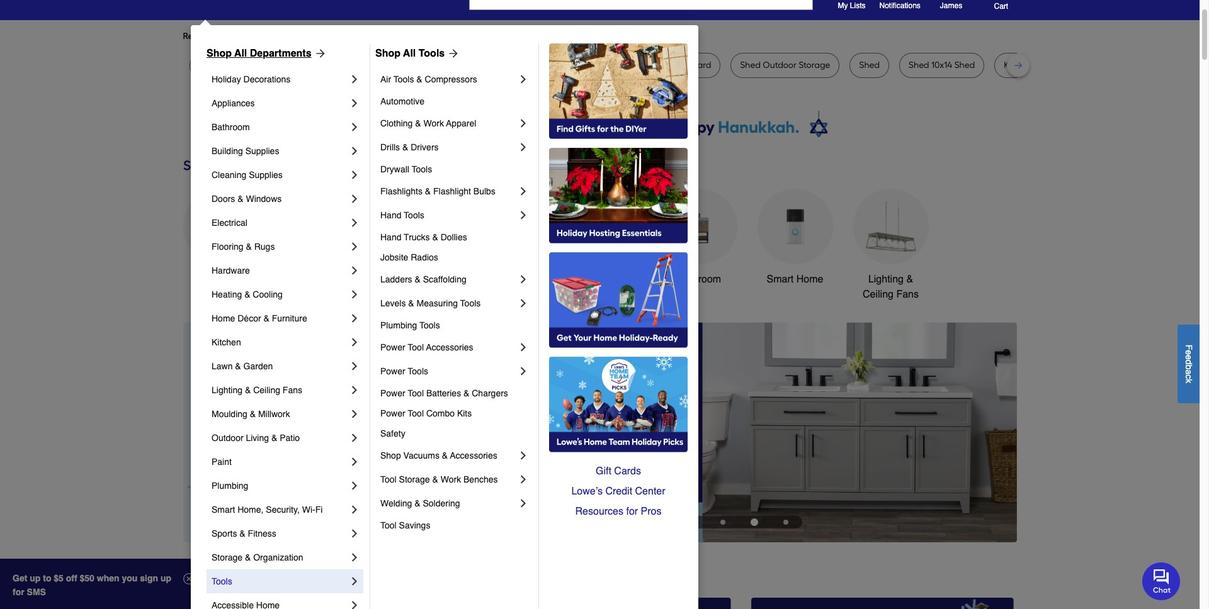 Task type: vqa. For each thing, say whether or not it's contained in the screenshot.
1st SINK from left
no



Task type: describe. For each thing, give the bounding box(es) containing it.
patio
[[280, 433, 300, 444]]

holiday hosting essentials. image
[[549, 148, 688, 244]]

ladders
[[381, 275, 412, 285]]

smart home, security, wi-fi
[[212, 505, 323, 515]]

smart home
[[767, 274, 824, 285]]

batteries
[[426, 389, 461, 399]]

storage
[[799, 60, 831, 71]]

f e e d b a c k
[[1185, 345, 1195, 384]]

scroll to item #4 element
[[738, 519, 771, 527]]

paint link
[[212, 450, 348, 474]]

moulding & millwork link
[[212, 403, 348, 427]]

automotive link
[[381, 91, 530, 112]]

my
[[838, 1, 848, 10]]

storage & organization
[[212, 553, 303, 563]]

chevron right image for welding & soldering
[[517, 498, 530, 510]]

scroll to item #1 image
[[648, 520, 678, 525]]

furniture
[[272, 314, 307, 324]]

recommended
[[183, 31, 244, 42]]

appliances link
[[212, 91, 348, 115]]

christmas decorations
[[385, 274, 439, 301]]

for inside get up to $5 off $50 when you sign up for sms
[[13, 588, 24, 598]]

lawn mower
[[199, 60, 251, 71]]

shed for shed
[[860, 60, 880, 71]]

& inside lighting & ceiling fans
[[907, 274, 914, 285]]

hand trucks & dollies link
[[381, 227, 530, 248]]

holiday decorations
[[212, 74, 291, 84]]

resources for pros
[[576, 507, 662, 518]]

tool storage & work benches link
[[381, 468, 517, 492]]

building
[[212, 146, 243, 156]]

smart for smart home
[[767, 274, 794, 285]]

welding & soldering link
[[381, 492, 517, 516]]

shed for shed outdoor storage
[[741, 60, 761, 71]]

chevron right image for hardware
[[348, 265, 361, 277]]

peel stick wallpaper
[[279, 60, 361, 71]]

chevron right image for flashlights & flashlight bulbs
[[517, 185, 530, 198]]

living
[[246, 433, 269, 444]]

moulding & millwork
[[212, 410, 290, 420]]

more for more great deals
[[183, 566, 225, 586]]

power for power tool combo kits
[[381, 409, 406, 419]]

chevron right image for holiday decorations
[[348, 73, 361, 86]]

chevron right image for tools
[[348, 576, 361, 588]]

power tool accessories link
[[381, 336, 517, 360]]

more great deals
[[183, 566, 328, 586]]

up to 25 percent off select small appliances. image
[[469, 598, 732, 610]]

clothing & work apparel link
[[381, 112, 517, 135]]

2 up from the left
[[161, 574, 171, 584]]

you for recommended searches for you
[[298, 31, 312, 42]]

wi-
[[302, 505, 315, 515]]

c
[[1185, 375, 1195, 379]]

chevron right image for air tools & compressors
[[517, 73, 530, 86]]

smart home, security, wi-fi link
[[212, 498, 348, 522]]

Search Query text field
[[470, 0, 756, 9]]

1 vertical spatial lighting & ceiling fans
[[212, 386, 302, 396]]

2 e from the top
[[1185, 355, 1195, 360]]

lowe's wishes you and your family a happy hanukkah. image
[[183, 111, 1017, 142]]

you for more suggestions for you
[[410, 31, 424, 42]]

kits
[[457, 409, 472, 419]]

shop 25 days of deals by category image
[[183, 155, 1017, 176]]

1 vertical spatial home
[[212, 314, 235, 324]]

chevron right image for drills & drivers
[[517, 141, 530, 154]]

faucets
[[508, 274, 544, 285]]

hand trucks & dollies
[[381, 232, 467, 243]]

when
[[97, 574, 119, 584]]

tool savings link
[[381, 516, 530, 536]]

tool for batteries
[[408, 389, 424, 399]]

decorations for holiday
[[244, 74, 291, 84]]

flooring & rugs link
[[212, 235, 348, 259]]

flooring
[[212, 242, 244, 252]]

outdoor for outdoor tools & equipment
[[568, 274, 604, 285]]

lowe's home team holiday picks. image
[[549, 357, 688, 453]]

welding & soldering
[[381, 499, 460, 509]]

10x14
[[932, 60, 953, 71]]

lowe's credit center
[[572, 486, 666, 498]]

plumbing for plumbing
[[212, 481, 248, 491]]

millwork
[[258, 410, 290, 420]]

tools up plumbing tools link
[[460, 299, 481, 309]]

sms
[[27, 588, 46, 598]]

building supplies link
[[212, 139, 348, 163]]

a
[[1185, 370, 1195, 375]]

tools for outdoor tools & equipment
[[607, 274, 630, 285]]

vacuums
[[404, 451, 440, 461]]

to
[[43, 574, 51, 584]]

f e e d b a c k button
[[1178, 325, 1200, 404]]

shop for shop all tools
[[376, 48, 401, 59]]

chevron right image for kitchen
[[348, 336, 361, 349]]

sports
[[212, 529, 237, 539]]

sign
[[140, 574, 158, 584]]

jobsite radios link
[[381, 248, 530, 268]]

chevron right image for storage & organization
[[348, 552, 361, 565]]

chevron right image for levels & measuring tools
[[517, 297, 530, 310]]

lawn & garden link
[[212, 355, 348, 379]]

chevron right image for plumbing
[[348, 480, 361, 493]]

outdoor living & patio link
[[212, 427, 348, 450]]

hand for hand trucks & dollies
[[381, 232, 402, 243]]

for inside resources for pros link
[[627, 507, 638, 518]]

bathroom link
[[212, 115, 348, 139]]

heating & cooling
[[212, 290, 283, 300]]

bathroom inside button
[[678, 274, 722, 285]]

find gifts for the diyer. image
[[549, 43, 688, 139]]

rugs
[[254, 242, 275, 252]]

lighting & ceiling fans link
[[212, 379, 348, 403]]

combo
[[426, 409, 455, 419]]

25 days of deals. don't miss deals every day. same-day delivery on in-stock orders placed by 2 p m. image
[[183, 323, 387, 543]]

cleaning
[[212, 170, 247, 180]]

chargers
[[472, 389, 508, 399]]

chevron right image for tool storage & work benches
[[517, 474, 530, 486]]

scroll to item #3 image
[[708, 520, 738, 525]]

chevron right image for moulding & millwork
[[348, 408, 361, 421]]

bathroom button
[[662, 189, 737, 287]]

chevron right image for electrical
[[348, 217, 361, 229]]

chevron right image for appliances
[[348, 97, 361, 110]]

0 vertical spatial work
[[424, 118, 444, 129]]

shop
[[381, 451, 401, 461]]

chevron right image for outdoor living & patio
[[348, 432, 361, 445]]

automotive
[[381, 96, 425, 106]]

tool for accessories
[[408, 343, 424, 353]]

kitchen for kitchen
[[212, 338, 241, 348]]

power tool accessories
[[381, 343, 474, 353]]

hand tools link
[[381, 204, 517, 227]]

hardie
[[659, 60, 685, 71]]

chevron right image for ladders & scaffolding
[[517, 273, 530, 286]]

benches
[[464, 475, 498, 485]]

fans inside lighting & ceiling fans
[[897, 289, 919, 301]]

interior
[[412, 60, 440, 71]]

tool inside tool storage & work benches link
[[381, 475, 397, 485]]

chevron right image for sports & fitness
[[348, 528, 361, 541]]

resources
[[576, 507, 624, 518]]

tool savings
[[381, 521, 431, 531]]

board
[[688, 60, 712, 71]]

shed for shed 10x14 shed
[[909, 60, 930, 71]]

chevron right image for clothing & work apparel
[[517, 117, 530, 130]]

kitchen for kitchen faucets
[[472, 274, 506, 285]]

more suggestions for you
[[323, 31, 424, 42]]

1 horizontal spatial arrow right image
[[994, 433, 1007, 445]]

savings
[[399, 521, 431, 531]]

air tools & compressors link
[[381, 67, 517, 91]]

chevron right image for power tool accessories
[[517, 341, 530, 354]]

soldering
[[423, 499, 460, 509]]



Task type: locate. For each thing, give the bounding box(es) containing it.
power
[[381, 343, 406, 353], [381, 367, 406, 377], [381, 389, 406, 399], [381, 409, 406, 419]]

1 horizontal spatial up
[[161, 574, 171, 584]]

heating & cooling link
[[212, 283, 348, 307]]

drills & drivers link
[[381, 135, 517, 159]]

flashlight
[[434, 187, 471, 197]]

0 horizontal spatial ceiling
[[253, 386, 280, 396]]

0 vertical spatial smart
[[767, 274, 794, 285]]

1 horizontal spatial lighting
[[869, 274, 904, 285]]

power up power tools
[[381, 343, 406, 353]]

kitchen faucets
[[472, 274, 544, 285]]

shop inside "link"
[[376, 48, 401, 59]]

3 shed from the left
[[909, 60, 930, 71]]

& inside outdoor tools & equipment
[[633, 274, 640, 285]]

chevron right image for building supplies
[[348, 145, 361, 158]]

kitchen up lawn
[[212, 338, 241, 348]]

apparel
[[446, 118, 477, 129]]

lowe's credit center link
[[549, 482, 688, 502]]

get up to $5 off $50 when you sign up for sms
[[13, 574, 171, 598]]

shop up "door"
[[376, 48, 401, 59]]

chevron right image for cleaning supplies
[[348, 169, 361, 181]]

shed outdoor storage
[[741, 60, 831, 71]]

recommended searches for you
[[183, 31, 312, 42]]

recommended searches for you heading
[[183, 30, 1017, 43]]

1 horizontal spatial plumbing
[[381, 321, 417, 331]]

safety
[[381, 429, 406, 439]]

home inside button
[[797, 274, 824, 285]]

more for more suggestions for you
[[323, 31, 343, 42]]

building supplies
[[212, 146, 279, 156]]

outdoor
[[763, 60, 797, 71]]

1 horizontal spatial fans
[[897, 289, 919, 301]]

1 power from the top
[[381, 343, 406, 353]]

1 vertical spatial outdoor
[[212, 433, 244, 444]]

tool up power tool combo kits
[[408, 389, 424, 399]]

smart for smart home, security, wi-fi
[[212, 505, 235, 515]]

tool
[[408, 343, 424, 353], [408, 389, 424, 399], [408, 409, 424, 419], [381, 475, 397, 485], [381, 521, 397, 531]]

0 vertical spatial kitchen
[[472, 274, 506, 285]]

drywall tools link
[[381, 159, 530, 180]]

shed right 10x14
[[955, 60, 975, 71]]

1 up from the left
[[30, 574, 41, 584]]

stick
[[298, 60, 317, 71]]

james
[[941, 1, 963, 10]]

& inside 'link'
[[238, 194, 244, 204]]

tools for plumbing tools
[[420, 321, 440, 331]]

hand up jobsite
[[381, 232, 402, 243]]

shop
[[207, 48, 232, 59], [376, 48, 401, 59]]

chevron right image for hand tools
[[517, 209, 530, 222]]

accessories down plumbing tools link
[[426, 343, 474, 353]]

more down sports
[[183, 566, 225, 586]]

1 horizontal spatial lighting & ceiling fans
[[863, 274, 919, 301]]

0 vertical spatial hand
[[381, 210, 402, 221]]

wallpaper
[[319, 60, 361, 71]]

for inside the more suggestions for you 'link'
[[396, 31, 408, 42]]

0 vertical spatial more
[[323, 31, 343, 42]]

&
[[417, 74, 423, 84], [415, 118, 421, 129], [403, 142, 409, 152], [425, 187, 431, 197], [238, 194, 244, 204], [433, 232, 438, 243], [246, 242, 252, 252], [633, 274, 640, 285], [907, 274, 914, 285], [415, 275, 421, 285], [245, 290, 250, 300], [409, 299, 414, 309], [264, 314, 270, 324], [235, 362, 241, 372], [245, 386, 251, 396], [464, 389, 470, 399], [250, 410, 256, 420], [272, 433, 277, 444], [442, 451, 448, 461], [433, 475, 438, 485], [415, 499, 421, 509], [240, 529, 246, 539], [245, 553, 251, 563]]

cart button
[[977, 0, 1010, 11]]

lighting & ceiling fans inside button
[[863, 274, 919, 301]]

power down the power tool accessories
[[381, 367, 406, 377]]

0 horizontal spatial storage
[[212, 553, 243, 563]]

more inside 'link'
[[323, 31, 343, 42]]

0 horizontal spatial home
[[212, 314, 235, 324]]

hand for hand tools
[[381, 210, 402, 221]]

0 horizontal spatial up
[[30, 574, 41, 584]]

cleaning supplies
[[212, 170, 283, 180]]

& inside "link"
[[240, 529, 246, 539]]

tool inside power tool combo kits link
[[408, 409, 424, 419]]

1 you from the left
[[298, 31, 312, 42]]

tools for air tools & compressors
[[394, 74, 414, 84]]

0 vertical spatial bathroom
[[212, 122, 250, 132]]

supplies for building supplies
[[246, 146, 279, 156]]

shed 10x14 shed
[[909, 60, 975, 71]]

storage down sports
[[212, 553, 243, 563]]

shed
[[741, 60, 761, 71], [860, 60, 880, 71], [909, 60, 930, 71], [955, 60, 975, 71]]

1 vertical spatial fans
[[283, 386, 302, 396]]

plumbing
[[381, 321, 417, 331], [212, 481, 248, 491]]

0 horizontal spatial lighting
[[212, 386, 243, 396]]

quikrete
[[596, 60, 630, 71]]

1 vertical spatial plumbing
[[212, 481, 248, 491]]

outdoor living & patio
[[212, 433, 300, 444]]

drivers
[[411, 142, 439, 152]]

you up shop all tools "link" at the top left of the page
[[410, 31, 424, 42]]

up left to
[[30, 574, 41, 584]]

all inside "link"
[[403, 48, 416, 59]]

plumbing for plumbing tools
[[381, 321, 417, 331]]

0 vertical spatial outdoor
[[568, 274, 604, 285]]

1 horizontal spatial decorations
[[385, 289, 439, 301]]

0 vertical spatial home
[[797, 274, 824, 285]]

chat invite button image
[[1143, 562, 1181, 601]]

1 vertical spatial decorations
[[385, 289, 439, 301]]

0 vertical spatial plumbing
[[381, 321, 417, 331]]

for down get at the bottom
[[13, 588, 24, 598]]

chevron right image for heating & cooling
[[348, 289, 361, 301]]

ceiling inside lighting & ceiling fans
[[863, 289, 894, 301]]

power tool batteries & chargers
[[381, 389, 508, 399]]

1 horizontal spatial smart
[[767, 274, 794, 285]]

4 power from the top
[[381, 409, 406, 419]]

0 horizontal spatial you
[[298, 31, 312, 42]]

chevron right image
[[517, 73, 530, 86], [517, 117, 530, 130], [517, 141, 530, 154], [348, 193, 361, 205], [348, 217, 361, 229], [348, 241, 361, 253], [348, 265, 361, 277], [517, 273, 530, 286], [348, 289, 361, 301], [348, 313, 361, 325], [348, 408, 361, 421], [348, 432, 361, 445], [348, 456, 361, 469], [517, 474, 530, 486], [348, 480, 361, 493], [517, 498, 530, 510], [348, 504, 361, 517], [348, 552, 361, 565], [348, 576, 361, 588]]

chevron right image
[[348, 73, 361, 86], [348, 97, 361, 110], [348, 121, 361, 134], [348, 145, 361, 158], [348, 169, 361, 181], [517, 185, 530, 198], [517, 209, 530, 222], [517, 297, 530, 310], [348, 336, 361, 349], [517, 341, 530, 354], [348, 360, 361, 373], [517, 365, 530, 378], [348, 384, 361, 397], [517, 450, 530, 462], [348, 528, 361, 541], [348, 600, 361, 610]]

all for departments
[[234, 48, 247, 59]]

paint
[[212, 457, 232, 468]]

2 power from the top
[[381, 367, 406, 377]]

1 vertical spatial bathroom
[[678, 274, 722, 285]]

shop for shop all departments
[[207, 48, 232, 59]]

chevron right image for power tools
[[517, 365, 530, 378]]

resources for pros link
[[549, 502, 688, 522]]

lawn
[[199, 60, 221, 71]]

2 you from the left
[[410, 31, 424, 42]]

chevron right image for lighting & ceiling fans
[[348, 384, 361, 397]]

tools link
[[212, 570, 348, 594]]

plumbing link
[[212, 474, 348, 498]]

0 vertical spatial fans
[[897, 289, 919, 301]]

tool down plumbing tools
[[408, 343, 424, 353]]

chevron right image for home décor & furniture
[[348, 313, 361, 325]]

levels & measuring tools
[[381, 299, 481, 309]]

power tools
[[381, 367, 428, 377]]

tools for hand tools
[[404, 210, 425, 221]]

pros
[[641, 507, 662, 518]]

tool inside tool savings link
[[381, 521, 397, 531]]

ladders & scaffolding link
[[381, 268, 517, 292]]

shed left outdoor
[[741, 60, 761, 71]]

tool down shop
[[381, 475, 397, 485]]

tools up interior
[[419, 48, 445, 59]]

1 vertical spatial arrow right image
[[994, 433, 1007, 445]]

tool left combo
[[408, 409, 424, 419]]

2 hand from the top
[[381, 232, 402, 243]]

0 horizontal spatial shop
[[207, 48, 232, 59]]

decorations down peel
[[244, 74, 291, 84]]

appliances down holiday
[[212, 98, 255, 108]]

None search field
[[469, 0, 813, 22]]

1 vertical spatial ceiling
[[253, 386, 280, 396]]

lawn & garden
[[212, 362, 273, 372]]

plumbing down the paint
[[212, 481, 248, 491]]

tool inside power tool batteries & chargers link
[[408, 389, 424, 399]]

outdoor tools & equipment
[[568, 274, 640, 301]]

chevron right image for flooring & rugs
[[348, 241, 361, 253]]

storage up the welding & soldering
[[399, 475, 430, 485]]

1 horizontal spatial outdoor
[[568, 274, 604, 285]]

organization
[[253, 553, 303, 563]]

outdoor up equipment
[[568, 274, 604, 285]]

0 vertical spatial ceiling
[[863, 289, 894, 301]]

chevron right image for smart home, security, wi-fi
[[348, 504, 361, 517]]

home,
[[238, 505, 264, 515]]

1 horizontal spatial shop
[[376, 48, 401, 59]]

0 vertical spatial decorations
[[244, 74, 291, 84]]

decorations
[[244, 74, 291, 84], [385, 289, 439, 301]]

more suggestions for you link
[[323, 30, 435, 43]]

kitchen inside kitchen faucets button
[[472, 274, 506, 285]]

for left pros
[[627, 507, 638, 518]]

doors & windows link
[[212, 187, 348, 211]]

2 all from the left
[[403, 48, 416, 59]]

cards
[[615, 466, 641, 478]]

lawn
[[212, 362, 233, 372]]

tools
[[419, 48, 445, 59], [394, 74, 414, 84], [412, 164, 432, 175], [404, 210, 425, 221], [607, 274, 630, 285], [460, 299, 481, 309], [420, 321, 440, 331], [408, 367, 428, 377], [212, 577, 232, 587]]

outdoor down moulding
[[212, 433, 244, 444]]

0 horizontal spatial decorations
[[244, 74, 291, 84]]

1 vertical spatial lighting
[[212, 386, 243, 396]]

0 horizontal spatial fans
[[283, 386, 302, 396]]

0 horizontal spatial more
[[183, 566, 225, 586]]

christmas decorations button
[[375, 189, 450, 302]]

you up arrow right image
[[298, 31, 312, 42]]

arrow right image
[[312, 47, 327, 60]]

tool down welding
[[381, 521, 397, 531]]

mower
[[223, 60, 251, 71]]

outdoor tools & equipment button
[[566, 189, 642, 302]]

ladders & scaffolding
[[381, 275, 467, 285]]

1 vertical spatial storage
[[212, 553, 243, 563]]

0 vertical spatial supplies
[[246, 146, 279, 156]]

for up shop all tools
[[396, 31, 408, 42]]

0 horizontal spatial kitchen
[[212, 338, 241, 348]]

e up b on the bottom
[[1185, 355, 1195, 360]]

up to 40 percent off select vanities. plus, get free local delivery on select vanities. image
[[407, 323, 1017, 543]]

up to 35 percent off select grills and accessories. image
[[752, 598, 1015, 610]]

kitchen left faucets
[[472, 274, 506, 285]]

decorations inside button
[[385, 289, 439, 301]]

decorations down the christmas
[[385, 289, 439, 301]]

shop up lawn mower
[[207, 48, 232, 59]]

you inside 'link'
[[410, 31, 424, 42]]

all for tools
[[403, 48, 416, 59]]

home décor & furniture link
[[212, 307, 348, 331]]

0 vertical spatial storage
[[399, 475, 430, 485]]

chevron right image for paint
[[348, 456, 361, 469]]

outdoor inside outdoor tools & equipment
[[568, 274, 604, 285]]

kobalt
[[1004, 60, 1030, 71]]

tool inside power tool accessories link
[[408, 343, 424, 353]]

doors & windows
[[212, 194, 282, 204]]

scroll to item #2 image
[[678, 520, 708, 525]]

chevron right image for doors & windows
[[348, 193, 361, 205]]

arrow right image inside shop all tools "link"
[[445, 47, 460, 60]]

get your home holiday-ready. image
[[549, 253, 688, 348]]

jobsite
[[381, 253, 409, 263]]

shed right storage
[[860, 60, 880, 71]]

chevron right image for bathroom
[[348, 121, 361, 134]]

flashlights & flashlight bulbs link
[[381, 180, 517, 204]]

storage inside tool storage & work benches link
[[399, 475, 430, 485]]

hand down the flashlights
[[381, 210, 402, 221]]

1 horizontal spatial you
[[410, 31, 424, 42]]

0 horizontal spatial plumbing
[[212, 481, 248, 491]]

gift cards
[[596, 466, 641, 478]]

accessories up benches
[[450, 451, 498, 461]]

door interior
[[390, 60, 440, 71]]

jobsite radios
[[381, 253, 438, 263]]

decorations for christmas
[[385, 289, 439, 301]]

power down power tools
[[381, 389, 406, 399]]

peel
[[279, 60, 296, 71]]

1 shop from the left
[[207, 48, 232, 59]]

1 e from the top
[[1185, 350, 1195, 355]]

1 vertical spatial smart
[[212, 505, 235, 515]]

tools up trucks
[[404, 210, 425, 221]]

0 vertical spatial arrow right image
[[445, 47, 460, 60]]

plumbing tools link
[[381, 316, 530, 336]]

1 vertical spatial kitchen
[[212, 338, 241, 348]]

0 horizontal spatial bathroom
[[212, 122, 250, 132]]

1 vertical spatial accessories
[[450, 451, 498, 461]]

tools inside outdoor tools & equipment
[[607, 274, 630, 285]]

bulbs
[[474, 187, 496, 197]]

outdoor for outdoor living & patio
[[212, 433, 244, 444]]

appliances button
[[183, 189, 259, 287]]

tools down drivers
[[412, 164, 432, 175]]

1 vertical spatial more
[[183, 566, 225, 586]]

more up arrow right image
[[323, 31, 343, 42]]

appliances inside button
[[196, 274, 246, 285]]

1 vertical spatial supplies
[[249, 170, 283, 180]]

power tool combo kits link
[[381, 404, 530, 424]]

levels
[[381, 299, 406, 309]]

1 horizontal spatial storage
[[399, 475, 430, 485]]

tools down levels & measuring tools
[[420, 321, 440, 331]]

storage inside storage & organization link
[[212, 553, 243, 563]]

shed left 10x14
[[909, 60, 930, 71]]

up right sign
[[161, 574, 171, 584]]

tools down "door"
[[394, 74, 414, 84]]

safety link
[[381, 424, 530, 444]]

0 horizontal spatial all
[[234, 48, 247, 59]]

flooring & rugs
[[212, 242, 275, 252]]

lighting inside lighting & ceiling fans
[[869, 274, 904, 285]]

1 horizontal spatial all
[[403, 48, 416, 59]]

get
[[13, 574, 27, 584]]

e up d
[[1185, 350, 1195, 355]]

work up drivers
[[424, 118, 444, 129]]

gift
[[596, 466, 612, 478]]

power for power tools
[[381, 367, 406, 377]]

power for power tool accessories
[[381, 343, 406, 353]]

tools inside "link"
[[419, 48, 445, 59]]

supplies up cleaning supplies
[[246, 146, 279, 156]]

supplies for cleaning supplies
[[249, 170, 283, 180]]

credit
[[606, 486, 633, 498]]

kitchen inside kitchen link
[[212, 338, 241, 348]]

shop vacuums & accessories link
[[381, 444, 517, 468]]

smart inside button
[[767, 274, 794, 285]]

scroll to item #5 image
[[771, 520, 801, 525]]

tools down the power tool accessories
[[408, 367, 428, 377]]

hand tools
[[381, 210, 425, 221]]

get up to 2 free select tools or batteries when you buy 1 with select purchases. image
[[186, 598, 449, 610]]

power for power tool batteries & chargers
[[381, 389, 406, 399]]

1 hand from the top
[[381, 210, 402, 221]]

0 horizontal spatial arrow right image
[[445, 47, 460, 60]]

tools up equipment
[[607, 274, 630, 285]]

hand
[[381, 210, 402, 221], [381, 232, 402, 243]]

0 horizontal spatial outdoor
[[212, 433, 244, 444]]

for up departments
[[284, 31, 296, 42]]

0 horizontal spatial smart
[[212, 505, 235, 515]]

outdoor inside outdoor living & patio link
[[212, 433, 244, 444]]

supplies up windows
[[249, 170, 283, 180]]

1 shed from the left
[[741, 60, 761, 71]]

0 vertical spatial lighting & ceiling fans
[[863, 274, 919, 301]]

all up door interior
[[403, 48, 416, 59]]

1 all from the left
[[234, 48, 247, 59]]

0 vertical spatial appliances
[[212, 98, 255, 108]]

$5
[[54, 574, 64, 584]]

1 horizontal spatial ceiling
[[863, 289, 894, 301]]

arrow right image
[[445, 47, 460, 60], [994, 433, 1007, 445]]

windows
[[246, 194, 282, 204]]

lowe's
[[572, 486, 603, 498]]

accessories
[[426, 343, 474, 353], [450, 451, 498, 461]]

1 horizontal spatial home
[[797, 274, 824, 285]]

appliances up heating
[[196, 274, 246, 285]]

electrical
[[212, 218, 247, 228]]

home décor & furniture
[[212, 314, 307, 324]]

chevron right image for lawn & garden
[[348, 360, 361, 373]]

doors
[[212, 194, 235, 204]]

drills
[[381, 142, 400, 152]]

0 vertical spatial lighting
[[869, 274, 904, 285]]

0 horizontal spatial lighting & ceiling fans
[[212, 386, 302, 396]]

power tool batteries & chargers link
[[381, 384, 530, 404]]

1 vertical spatial hand
[[381, 232, 402, 243]]

tools down storage & organization
[[212, 577, 232, 587]]

4 shed from the left
[[955, 60, 975, 71]]

tools for drywall tools
[[412, 164, 432, 175]]

all up mower
[[234, 48, 247, 59]]

0 vertical spatial accessories
[[426, 343, 474, 353]]

1 vertical spatial work
[[441, 475, 461, 485]]

tool for combo
[[408, 409, 424, 419]]

chevron right image for shop vacuums & accessories
[[517, 450, 530, 462]]

2 shop from the left
[[376, 48, 401, 59]]

2 shed from the left
[[860, 60, 880, 71]]

hardie board
[[659, 60, 712, 71]]

plumbing down levels
[[381, 321, 417, 331]]

heating
[[212, 290, 242, 300]]

work
[[424, 118, 444, 129], [441, 475, 461, 485]]

1 horizontal spatial bathroom
[[678, 274, 722, 285]]

shop vacuums & accessories
[[381, 451, 498, 461]]

tools for power tools
[[408, 367, 428, 377]]

work down shop vacuums & accessories link
[[441, 475, 461, 485]]

1 horizontal spatial kitchen
[[472, 274, 506, 285]]

1 vertical spatial appliances
[[196, 274, 246, 285]]

3 power from the top
[[381, 389, 406, 399]]

power up safety
[[381, 409, 406, 419]]

1 horizontal spatial more
[[323, 31, 343, 42]]



